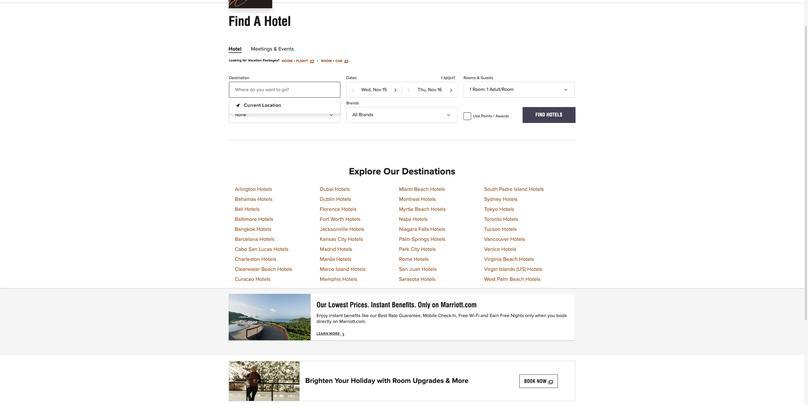 Task type: locate. For each thing, give the bounding box(es) containing it.
0 horizontal spatial &
[[274, 46, 277, 52]]

beach down charleston hotels link on the bottom
[[262, 267, 276, 272]]

0 vertical spatial island
[[514, 187, 528, 192]]

marriott.com.
[[340, 319, 366, 324]]

trigger image for special rates
[[331, 111, 336, 116]]

0 horizontal spatial 1
[[441, 76, 443, 80]]

1 horizontal spatial &
[[446, 377, 451, 385]]

awards
[[496, 114, 509, 118]]

1 right :
[[487, 87, 489, 92]]

free right in,
[[459, 313, 468, 318]]

1 down rooms
[[470, 87, 472, 92]]

opens in a new browser window. image left |
[[310, 59, 314, 63]]

brands
[[346, 101, 359, 105], [359, 112, 374, 117]]

bangkok
[[235, 227, 255, 232]]

fort worth hotels link
[[320, 217, 361, 222]]

free right earn
[[501, 313, 510, 318]]

bahamas hotels link
[[235, 197, 273, 202]]

florence hotels link
[[320, 207, 357, 212]]

on inside enjoy instant benefits like our best rate guarantee, mobile check-in, free wi-fi and earn free nights only when you book directly on marriott.com.
[[333, 319, 338, 324]]

sarasota
[[399, 277, 420, 282]]

find for find a hotel
[[229, 14, 251, 29]]

1 horizontal spatial free
[[501, 313, 510, 318]]

tokyo hotels link
[[484, 207, 515, 212]]

& right upgrades
[[446, 377, 451, 385]]

city down jacksonville hotels
[[338, 237, 347, 242]]

opens in a new browser window. image inside room + flight link
[[310, 59, 314, 63]]

1 vertical spatial san
[[399, 267, 408, 272]]

1 horizontal spatial 1
[[470, 87, 472, 92]]

holiday
[[351, 377, 375, 385]]

fort worth hotels
[[320, 217, 361, 222]]

special rates
[[229, 101, 253, 105]]

1 opens in a new browser window. image from the left
[[310, 59, 314, 63]]

city up rome hotels
[[411, 247, 420, 252]]

our
[[370, 313, 377, 318]]

hotels inside find hotels button
[[547, 112, 563, 118]]

Destination text field
[[229, 82, 341, 98]]

1 horizontal spatial our
[[384, 167, 400, 176]]

1 for 1 night
[[441, 76, 443, 80]]

1 + from the left
[[294, 59, 295, 63]]

san down the barcelona hotels
[[249, 247, 258, 252]]

city
[[338, 237, 347, 242], [411, 247, 420, 252]]

events
[[279, 46, 294, 52]]

opens in a new browser window. image inside room + car link
[[345, 59, 348, 63]]

room right |
[[321, 59, 332, 63]]

& left "events"
[[274, 46, 277, 52]]

explore our destinations
[[349, 167, 456, 176]]

guests
[[481, 76, 494, 80]]

hotel
[[264, 14, 291, 29], [229, 46, 242, 52]]

beach up montreal hotels
[[414, 187, 429, 192]]

on down instant
[[333, 319, 338, 324]]

vancouver hotels link
[[484, 237, 526, 242]]

our up the miami on the top of page
[[384, 167, 400, 176]]

1 vertical spatial find
[[536, 112, 546, 118]]

san
[[249, 247, 258, 252], [399, 267, 408, 272]]

1 for 1 room : 1 adult /room
[[470, 87, 472, 92]]

trigger image
[[566, 86, 570, 90], [331, 111, 336, 116]]

venice
[[484, 247, 500, 252]]

hotels
[[547, 112, 563, 118], [257, 187, 272, 192], [335, 187, 350, 192], [430, 187, 445, 192], [529, 187, 544, 192], [258, 197, 273, 202], [336, 197, 351, 202], [421, 197, 436, 202], [503, 197, 518, 202], [245, 207, 260, 212], [342, 207, 357, 212], [431, 207, 446, 212], [500, 207, 515, 212], [258, 217, 273, 222], [346, 217, 361, 222], [413, 217, 428, 222], [504, 217, 519, 222], [257, 227, 272, 232], [350, 227, 365, 232], [431, 227, 446, 232], [502, 227, 517, 232], [260, 237, 275, 242], [348, 237, 363, 242], [431, 237, 446, 242], [511, 237, 526, 242], [274, 247, 289, 252], [338, 247, 353, 252], [421, 247, 436, 252], [502, 247, 517, 252], [261, 257, 276, 262], [337, 257, 352, 262], [414, 257, 429, 262], [519, 257, 534, 262], [278, 267, 293, 272], [351, 267, 366, 272], [422, 267, 437, 272], [528, 267, 543, 272], [256, 277, 271, 282], [343, 277, 358, 282], [421, 277, 436, 282], [526, 277, 541, 282]]

1 horizontal spatial palm
[[497, 277, 509, 282]]

brands right the all
[[359, 112, 374, 117]]

2 horizontal spatial 1
[[487, 87, 489, 92]]

jacksonville hotels
[[320, 227, 365, 232]]

1 horizontal spatial +
[[333, 59, 335, 63]]

island
[[514, 187, 528, 192], [336, 267, 350, 272]]

curacao hotels link
[[235, 277, 271, 282]]

& for meetings
[[274, 46, 277, 52]]

madrid hotels link
[[320, 247, 353, 252]]

earn
[[490, 313, 499, 318]]

san down rome
[[399, 267, 408, 272]]

enjoy
[[317, 313, 328, 318]]

next check-out dates image
[[450, 86, 453, 95]]

night
[[444, 76, 456, 80]]

0 vertical spatial city
[[338, 237, 347, 242]]

+ left car
[[333, 59, 335, 63]]

0 vertical spatial &
[[274, 46, 277, 52]]

beach for clearwater
[[262, 267, 276, 272]]

learn
[[317, 332, 329, 336]]

1 horizontal spatial opens in a new browser window. image
[[345, 59, 348, 63]]

1 vertical spatial on
[[333, 319, 338, 324]]

1 horizontal spatial on
[[432, 301, 439, 309]]

+ for flight
[[294, 59, 295, 63]]

on right only
[[432, 301, 439, 309]]

islands
[[499, 267, 516, 272]]

hotel link
[[229, 46, 242, 54]]

0 horizontal spatial find
[[229, 14, 251, 29]]

napa hotels
[[399, 217, 428, 222]]

learn more link
[[317, 332, 347, 337]]

2 + from the left
[[333, 59, 335, 63]]

cabo
[[235, 247, 247, 252]]

city for park
[[411, 247, 420, 252]]

1 horizontal spatial find
[[536, 112, 546, 118]]

west palm beach hotels
[[484, 277, 541, 282]]

madrid hotels
[[320, 247, 353, 252]]

opens in a new browser window. image
[[310, 59, 314, 63], [345, 59, 348, 63]]

room down the rooms & guests
[[473, 87, 485, 92]]

next check-in dates image
[[394, 86, 397, 95]]

& for rooms
[[477, 76, 480, 80]]

memphis hotels link
[[320, 277, 358, 282]]

opens in a new browser window. image for room + car
[[345, 59, 348, 63]]

manila hotels link
[[320, 257, 352, 262]]

0 horizontal spatial island
[[336, 267, 350, 272]]

0 horizontal spatial palm
[[399, 237, 411, 242]]

0 horizontal spatial free
[[459, 313, 468, 318]]

hotel up looking
[[229, 46, 242, 52]]

island right the padre
[[514, 187, 528, 192]]

0 horizontal spatial city
[[338, 237, 347, 242]]

1 vertical spatial city
[[411, 247, 420, 252]]

bali hotels
[[235, 207, 260, 212]]

0 horizontal spatial opens in a new browser window. image
[[310, 59, 314, 63]]

explore
[[349, 167, 381, 176]]

dubai hotels link
[[320, 187, 350, 192]]

clearwater beach hotels link
[[235, 267, 293, 272]]

& right rooms
[[477, 76, 480, 80]]

0 horizontal spatial on
[[333, 319, 338, 324]]

0 horizontal spatial trigger image
[[331, 111, 336, 116]]

island up memphis hotels
[[336, 267, 350, 272]]

dublin
[[320, 197, 335, 202]]

beach up virgin islands (us) hotels
[[503, 257, 518, 262]]

trigger image inside none link
[[331, 111, 336, 116]]

kansas
[[320, 237, 337, 242]]

beach down virgin islands (us) hotels
[[510, 277, 525, 282]]

0 vertical spatial find
[[229, 14, 251, 29]]

benefits
[[344, 313, 361, 318]]

fort
[[320, 217, 329, 222]]

find inside button
[[536, 112, 546, 118]]

1 horizontal spatial hotel
[[264, 14, 291, 29]]

2 vertical spatial &
[[446, 377, 451, 385]]

palm down islands
[[497, 277, 509, 282]]

beach down montreal hotels
[[415, 207, 430, 212]]

toronto hotels link
[[484, 217, 519, 222]]

special
[[229, 101, 242, 105]]

0 vertical spatial palm
[[399, 237, 411, 242]]

myrtle beach hotels link
[[399, 207, 446, 212]]

2 horizontal spatial &
[[477, 76, 480, 80]]

|
[[318, 59, 318, 63]]

room down "events"
[[282, 59, 293, 63]]

woman with ice skates sipping hot cocoa looking at lights on ice rink image
[[229, 361, 300, 401]]

instant
[[329, 313, 343, 318]]

beach for miami
[[414, 187, 429, 192]]

2 free from the left
[[501, 313, 510, 318]]

venice hotels
[[484, 247, 517, 252]]

room + flight
[[282, 59, 309, 63]]

book now
[[525, 379, 547, 384]]

1 horizontal spatial trigger image
[[566, 86, 570, 90]]

bangkok hotels
[[235, 227, 272, 232]]

1 left night at the right top of page
[[441, 76, 443, 80]]

our up enjoy
[[317, 301, 327, 309]]

check-
[[438, 313, 453, 318]]

1 vertical spatial hotel
[[229, 46, 242, 52]]

2 opens in a new browser window. image from the left
[[345, 59, 348, 63]]

virginia beach hotels
[[484, 257, 534, 262]]

directly
[[317, 319, 332, 324]]

destination
[[229, 76, 250, 80]]

1 horizontal spatial city
[[411, 247, 420, 252]]

current location image
[[236, 102, 240, 107]]

1 horizontal spatial island
[[514, 187, 528, 192]]

west
[[484, 277, 496, 282]]

0 vertical spatial brands
[[346, 101, 359, 105]]

1 vertical spatial &
[[477, 76, 480, 80]]

+ left flight
[[294, 59, 295, 63]]

hotel right a on the left top of page
[[264, 14, 291, 29]]

memphis
[[320, 277, 341, 282]]

1 horizontal spatial more
[[452, 377, 469, 385]]

1 vertical spatial our
[[317, 301, 327, 309]]

jacksonville
[[320, 227, 348, 232]]

Check-out text field
[[403, 82, 458, 97]]

on
[[432, 301, 439, 309], [333, 319, 338, 324]]

1 vertical spatial more
[[452, 377, 469, 385]]

book direct image
[[229, 294, 311, 340]]

0 horizontal spatial +
[[294, 59, 295, 63]]

palm up park
[[399, 237, 411, 242]]

you
[[548, 313, 556, 318]]

1 room : 1 adult /room
[[470, 87, 514, 92]]

+
[[294, 59, 295, 63], [333, 59, 335, 63]]

room right with
[[393, 377, 411, 385]]

brands up the all
[[346, 101, 359, 105]]

0 vertical spatial trigger image
[[566, 86, 570, 90]]

1 vertical spatial trigger image
[[331, 111, 336, 116]]

barcelona hotels link
[[235, 237, 275, 242]]

find hotels button
[[523, 107, 576, 123]]

learn more
[[317, 332, 341, 336]]

0 vertical spatial more
[[330, 332, 340, 336]]

0 vertical spatial san
[[249, 247, 258, 252]]

arrow right image
[[342, 332, 347, 337]]

opens in a new browser window. image right car
[[345, 59, 348, 63]]

beach for myrtle
[[415, 207, 430, 212]]

trigger image for rooms & guests
[[566, 86, 570, 90]]



Task type: describe. For each thing, give the bounding box(es) containing it.
Check-in text field
[[347, 82, 402, 97]]

and
[[481, 313, 489, 318]]

with
[[377, 377, 391, 385]]

opens in a new browser window. image
[[548, 379, 553, 384]]

baltimore hotels link
[[235, 217, 273, 222]]

marco island hotels link
[[320, 267, 366, 272]]

rome hotels
[[399, 257, 429, 262]]

toronto hotels
[[484, 217, 519, 222]]

rome
[[399, 257, 413, 262]]

vacation
[[248, 59, 262, 62]]

park city hotels
[[399, 247, 436, 252]]

1 vertical spatial island
[[336, 267, 350, 272]]

+ for car
[[333, 59, 335, 63]]

bangkok hotels link
[[235, 227, 272, 232]]

:
[[485, 87, 486, 92]]

1 horizontal spatial san
[[399, 267, 408, 272]]

venice hotels link
[[484, 247, 517, 252]]

0 horizontal spatial our
[[317, 301, 327, 309]]

brighten
[[305, 377, 333, 385]]

napa
[[399, 217, 412, 222]]

0 vertical spatial our
[[384, 167, 400, 176]]

niagara falls hotels link
[[399, 227, 446, 232]]

nights
[[511, 313, 524, 318]]

kansas city hotels
[[320, 237, 363, 242]]

sarasota hotels
[[399, 277, 436, 282]]

dublin hotels link
[[320, 197, 351, 202]]

vancouver
[[484, 237, 509, 242]]

lucas
[[259, 247, 272, 252]]

0 horizontal spatial san
[[249, 247, 258, 252]]

marriott.com
[[441, 301, 477, 309]]

find for find hotels
[[536, 112, 546, 118]]

baltimore
[[235, 217, 257, 222]]

trigger image
[[448, 111, 453, 116]]

san juan hotels link
[[399, 267, 437, 272]]

florence hotels
[[320, 207, 357, 212]]

all
[[353, 112, 358, 117]]

worth
[[331, 217, 344, 222]]

sydney hotels
[[484, 197, 518, 202]]

1 vertical spatial brands
[[359, 112, 374, 117]]

virginia beach hotels link
[[484, 257, 534, 262]]

jacksonville hotels link
[[320, 227, 365, 232]]

beach for virginia
[[503, 257, 518, 262]]

/room
[[501, 87, 514, 92]]

1 free from the left
[[459, 313, 468, 318]]

virgin islands (us) hotels
[[484, 267, 543, 272]]

tucson hotels link
[[484, 227, 517, 232]]

use points / awards
[[473, 114, 509, 118]]

arlington hotels link
[[235, 187, 272, 192]]

use
[[473, 114, 480, 118]]

prices.
[[350, 301, 369, 309]]

/
[[494, 114, 495, 118]]

virgin islands (us) hotels link
[[484, 267, 543, 272]]

room + car link
[[321, 59, 348, 63]]

book
[[525, 379, 536, 384]]

current location link
[[235, 102, 334, 108]]

opens in a new browser window. image for room + flight
[[310, 59, 314, 63]]

barcelona
[[235, 237, 258, 242]]

meetings & events link
[[251, 46, 294, 54]]

enjoy instant benefits like our best rate guarantee, mobile check-in, free wi-fi and earn free nights only when you book directly on marriott.com.
[[317, 313, 567, 324]]

barcelona hotels
[[235, 237, 275, 242]]

tucson hotels
[[484, 227, 517, 232]]

south
[[484, 187, 498, 192]]

manila hotels
[[320, 257, 352, 262]]

vancouver hotels
[[484, 237, 526, 242]]

dubai hotels
[[320, 187, 350, 192]]

looking
[[229, 59, 242, 62]]

a
[[254, 14, 261, 29]]

rooms
[[464, 76, 476, 80]]

best
[[378, 313, 388, 318]]

tokyo
[[484, 207, 498, 212]]

1 vertical spatial palm
[[497, 277, 509, 282]]

rates
[[243, 101, 253, 105]]

all brands
[[353, 112, 374, 117]]

sydney
[[484, 197, 502, 202]]

upgrades
[[413, 377, 444, 385]]

tokyo hotels
[[484, 207, 515, 212]]

marco island hotels
[[320, 267, 366, 272]]

myrtle beach hotels
[[399, 207, 446, 212]]

room + car
[[321, 59, 344, 63]]

madrid
[[320, 247, 336, 252]]

none link
[[229, 107, 341, 123]]

palm springs hotels link
[[399, 237, 446, 242]]

marco
[[320, 267, 335, 272]]

niagara
[[399, 227, 417, 232]]

adult
[[490, 87, 501, 92]]

meetings
[[251, 46, 273, 52]]

0 vertical spatial on
[[432, 301, 439, 309]]

san juan hotels
[[399, 267, 437, 272]]

baltimore hotels
[[235, 217, 273, 222]]

0 horizontal spatial hotel
[[229, 46, 242, 52]]

brighten your holiday with room upgrades & more
[[305, 377, 469, 385]]

in,
[[453, 313, 458, 318]]

florence
[[320, 207, 340, 212]]

cabo san lucas hotels
[[235, 247, 289, 252]]

current
[[244, 103, 261, 108]]

bali
[[235, 207, 243, 212]]

city for kansas
[[338, 237, 347, 242]]

0 vertical spatial hotel
[[264, 14, 291, 29]]

montreal
[[399, 197, 420, 202]]

location
[[262, 103, 281, 108]]

napa hotels link
[[399, 217, 428, 222]]

rate
[[389, 313, 398, 318]]

bali hotels link
[[235, 207, 260, 212]]

curacao
[[235, 277, 254, 282]]

only
[[526, 313, 534, 318]]

cabo san lucas hotels link
[[235, 247, 289, 252]]

0 horizontal spatial more
[[330, 332, 340, 336]]

rooms & guests
[[464, 76, 494, 80]]

montreal hotels
[[399, 197, 436, 202]]



Task type: vqa. For each thing, say whether or not it's contained in the screenshot.
Collection
no



